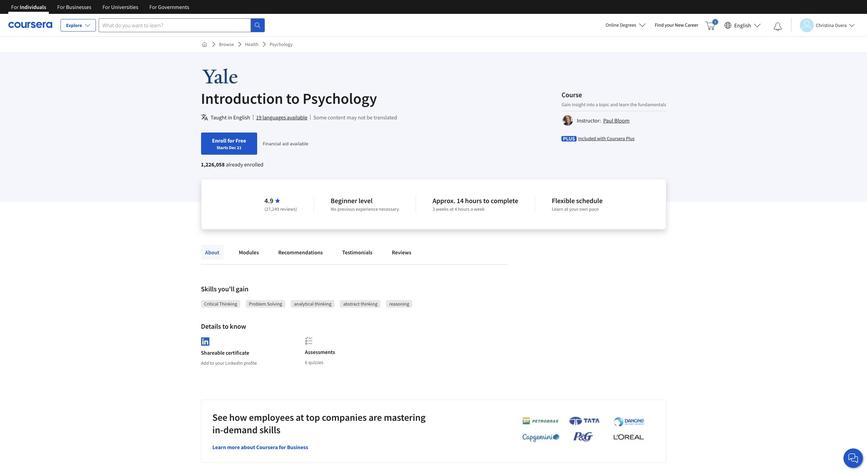 Task type: describe. For each thing, give the bounding box(es) containing it.
What do you want to learn? text field
[[99, 18, 251, 32]]

available for financial aid available
[[290, 141, 308, 147]]

a inside approx. 14 hours to complete 3 weeks at 4 hours a week
[[471, 206, 473, 212]]

weeks
[[436, 206, 449, 212]]

abstract
[[343, 301, 360, 307]]

dec
[[229, 145, 236, 150]]

financial aid available
[[263, 141, 308, 147]]

beginner
[[331, 196, 357, 205]]

online
[[606, 22, 619, 28]]

reviews
[[392, 249, 411, 256]]

enroll
[[212, 137, 226, 144]]

for for governments
[[149, 3, 157, 10]]

6
[[305, 359, 307, 366]]

yale university image
[[201, 69, 266, 84]]

beginner level no previous experience necessary
[[331, 196, 399, 212]]

browse link
[[216, 38, 237, 51]]

flexible
[[552, 196, 575, 205]]

financial
[[263, 141, 281, 147]]

complete
[[491, 196, 518, 205]]

level
[[359, 196, 373, 205]]

you'll
[[218, 285, 235, 293]]

3
[[433, 206, 435, 212]]

see
[[212, 411, 227, 424]]

for for businesses
[[57, 3, 65, 10]]

shareable
[[201, 349, 225, 356]]

add
[[201, 360, 209, 366]]

14
[[457, 196, 464, 205]]

1 horizontal spatial for
[[279, 444, 286, 451]]

reviews link
[[388, 245, 416, 260]]

1 vertical spatial coursera
[[256, 444, 278, 451]]

1,226,058
[[201, 161, 225, 168]]

paul bloom image
[[563, 115, 573, 125]]

1 vertical spatial learn
[[212, 444, 226, 451]]

your inside find your new career link
[[665, 22, 674, 28]]

gain
[[236, 285, 248, 293]]

universities
[[111, 3, 138, 10]]

individuals
[[20, 3, 46, 10]]

modules link
[[235, 245, 263, 260]]

0 horizontal spatial your
[[215, 360, 224, 366]]

overa
[[835, 22, 847, 28]]

are
[[369, 411, 382, 424]]

home image
[[202, 42, 207, 47]]

may
[[347, 114, 357, 121]]

for for universities
[[102, 3, 110, 10]]

languages
[[263, 114, 286, 121]]

solving
[[267, 301, 282, 307]]

starts
[[217, 145, 228, 150]]

at for see how employees at top companies are mastering in-demand skills
[[296, 411, 304, 424]]

no
[[331, 206, 336, 212]]

explore
[[66, 22, 82, 28]]

christina overa
[[816, 22, 847, 28]]

reasoning
[[389, 301, 409, 307]]

1 vertical spatial psychology
[[303, 89, 377, 108]]

to inside approx. 14 hours to complete 3 weeks at 4 hours a week
[[483, 196, 489, 205]]

necessary
[[379, 206, 399, 212]]

for governments
[[149, 3, 189, 10]]

1 vertical spatial english
[[233, 114, 250, 121]]

(27,249 reviews)
[[265, 206, 297, 212]]

pace
[[589, 206, 599, 212]]

skills you'll gain
[[201, 285, 248, 293]]

experience
[[356, 206, 378, 212]]

19 languages available button
[[256, 113, 307, 122]]

details to know
[[201, 322, 246, 331]]

problem
[[249, 301, 266, 307]]

learn inside flexible schedule learn at your own pace
[[552, 206, 563, 212]]

profile
[[244, 360, 257, 366]]

modules
[[239, 249, 259, 256]]

a inside course gain insight into a topic and learn the fundamentals
[[596, 101, 598, 107]]

week
[[474, 206, 485, 212]]

content
[[328, 114, 346, 121]]

english button
[[722, 14, 764, 36]]

skills
[[260, 424, 281, 436]]

(27,249
[[265, 206, 279, 212]]

skills
[[201, 285, 217, 293]]

health
[[245, 41, 259, 47]]

instructor:
[[577, 117, 601, 124]]

paul bloom link
[[603, 117, 630, 124]]

coursera plus image
[[562, 136, 577, 141]]

paul
[[603, 117, 613, 124]]

mastering
[[384, 411, 426, 424]]

not
[[358, 114, 366, 121]]

financial aid available button
[[263, 141, 308, 147]]

taught
[[211, 114, 227, 121]]

psychology link
[[267, 38, 295, 51]]

business
[[287, 444, 308, 451]]

own
[[579, 206, 588, 212]]

online degrees
[[606, 22, 636, 28]]

at for flexible schedule learn at your own pace
[[564, 206, 568, 212]]

21
[[237, 145, 242, 150]]

english inside english button
[[734, 22, 751, 29]]

into
[[587, 101, 595, 107]]

fundamentals
[[638, 101, 666, 107]]

degrees
[[620, 22, 636, 28]]

for inside the 'enroll for free starts dec 21'
[[227, 137, 235, 144]]

abstract thinking
[[343, 301, 378, 307]]

included with coursera plus link
[[578, 135, 635, 142]]

previous
[[337, 206, 355, 212]]

plus
[[626, 135, 635, 141]]

thinking for analytical thinking
[[315, 301, 331, 307]]

recommendations
[[278, 249, 323, 256]]



Task type: locate. For each thing, give the bounding box(es) containing it.
taught in english
[[211, 114, 250, 121]]

1 vertical spatial hours
[[458, 206, 470, 212]]

0 vertical spatial psychology
[[270, 41, 293, 47]]

gain
[[562, 101, 571, 107]]

0 horizontal spatial for
[[227, 137, 235, 144]]

shopping cart: 1 item image
[[705, 19, 718, 30]]

thinking right analytical
[[315, 301, 331, 307]]

for left businesses
[[57, 3, 65, 10]]

learn more about coursera for business link
[[212, 444, 308, 451]]

coursera
[[607, 135, 625, 141], [256, 444, 278, 451]]

thinking
[[315, 301, 331, 307], [361, 301, 378, 307]]

2 horizontal spatial at
[[564, 206, 568, 212]]

0 horizontal spatial at
[[296, 411, 304, 424]]

to up week
[[483, 196, 489, 205]]

be
[[367, 114, 373, 121]]

explore button
[[61, 19, 96, 32]]

0 horizontal spatial a
[[471, 206, 473, 212]]

to for your
[[210, 360, 214, 366]]

0 vertical spatial for
[[227, 137, 235, 144]]

approx. 14 hours to complete 3 weeks at 4 hours a week
[[433, 196, 518, 212]]

see how employees at top companies are mastering in-demand skills
[[212, 411, 426, 436]]

instructor: paul bloom
[[577, 117, 630, 124]]

to for psychology
[[286, 89, 300, 108]]

employees
[[249, 411, 294, 424]]

thinking right abstract
[[361, 301, 378, 307]]

demand
[[223, 424, 258, 436]]

to right add
[[210, 360, 214, 366]]

for individuals
[[11, 3, 46, 10]]

introduction
[[201, 89, 283, 108]]

at down flexible on the top
[[564, 206, 568, 212]]

coursera enterprise logos image
[[512, 416, 650, 446]]

coursera down skills
[[256, 444, 278, 451]]

your inside flexible schedule learn at your own pace
[[569, 206, 578, 212]]

your left the own
[[569, 206, 578, 212]]

0 vertical spatial available
[[287, 114, 307, 121]]

in
[[228, 114, 232, 121]]

1 horizontal spatial your
[[569, 206, 578, 212]]

learn
[[619, 101, 629, 107]]

0 horizontal spatial psychology
[[270, 41, 293, 47]]

3 for from the left
[[102, 3, 110, 10]]

1 horizontal spatial thinking
[[361, 301, 378, 307]]

problem solving
[[249, 301, 282, 307]]

recommendations link
[[274, 245, 327, 260]]

6 quizzes
[[305, 359, 323, 366]]

0 vertical spatial coursera
[[607, 135, 625, 141]]

thinking
[[219, 301, 237, 307]]

find
[[655, 22, 664, 28]]

1 horizontal spatial coursera
[[607, 135, 625, 141]]

career
[[685, 22, 698, 28]]

coursera left plus
[[607, 135, 625, 141]]

a left week
[[471, 206, 473, 212]]

testimonials link
[[338, 245, 377, 260]]

coursera image
[[8, 19, 52, 31]]

psychology right health link
[[270, 41, 293, 47]]

testimonials
[[342, 249, 372, 256]]

enrolled
[[244, 161, 263, 168]]

for
[[227, 137, 235, 144], [279, 444, 286, 451]]

learn down flexible on the top
[[552, 206, 563, 212]]

learn left more
[[212, 444, 226, 451]]

0 vertical spatial learn
[[552, 206, 563, 212]]

some content may not be translated
[[313, 114, 397, 121]]

1 vertical spatial available
[[290, 141, 308, 147]]

0 vertical spatial your
[[665, 22, 674, 28]]

0 vertical spatial english
[[734, 22, 751, 29]]

details
[[201, 322, 221, 331]]

more
[[227, 444, 240, 451]]

top
[[306, 411, 320, 424]]

None search field
[[99, 18, 265, 32]]

0 horizontal spatial english
[[233, 114, 250, 121]]

to left know
[[222, 322, 229, 331]]

available
[[287, 114, 307, 121], [290, 141, 308, 147]]

analytical thinking
[[294, 301, 331, 307]]

for left individuals
[[11, 3, 19, 10]]

4.9
[[265, 196, 273, 205]]

4
[[455, 206, 457, 212]]

for for individuals
[[11, 3, 19, 10]]

about
[[241, 444, 255, 451]]

1 vertical spatial a
[[471, 206, 473, 212]]

available for 19 languages available
[[287, 114, 307, 121]]

some
[[313, 114, 327, 121]]

0 horizontal spatial coursera
[[256, 444, 278, 451]]

thinking for abstract thinking
[[361, 301, 378, 307]]

assessments
[[305, 349, 335, 356]]

1 horizontal spatial at
[[450, 206, 454, 212]]

your down shareable certificate
[[215, 360, 224, 366]]

chat with us image
[[848, 453, 859, 464]]

for left governments
[[149, 3, 157, 10]]

online degrees button
[[600, 17, 651, 33]]

introduction to psychology
[[201, 89, 377, 108]]

for left 'business' on the bottom left
[[279, 444, 286, 451]]

free
[[236, 137, 246, 144]]

english right the in
[[233, 114, 250, 121]]

4 for from the left
[[149, 3, 157, 10]]

about link
[[201, 245, 224, 260]]

available down introduction to psychology
[[287, 114, 307, 121]]

christina
[[816, 22, 834, 28]]

already
[[226, 161, 243, 168]]

a right the into
[[596, 101, 598, 107]]

at left "4"
[[450, 206, 454, 212]]

hours up week
[[465, 196, 482, 205]]

enroll for free starts dec 21
[[212, 137, 246, 150]]

for left universities
[[102, 3, 110, 10]]

certificate
[[226, 349, 249, 356]]

0 vertical spatial a
[[596, 101, 598, 107]]

psychology up content
[[303, 89, 377, 108]]

at inside approx. 14 hours to complete 3 weeks at 4 hours a week
[[450, 206, 454, 212]]

add to your linkedin profile
[[201, 360, 257, 366]]

1 horizontal spatial a
[[596, 101, 598, 107]]

to up 19 languages available
[[286, 89, 300, 108]]

learn more about coursera for business
[[212, 444, 308, 451]]

health link
[[242, 38, 261, 51]]

1 horizontal spatial learn
[[552, 206, 563, 212]]

new
[[675, 22, 684, 28]]

schedule
[[576, 196, 603, 205]]

2 thinking from the left
[[361, 301, 378, 307]]

at inside flexible schedule learn at your own pace
[[564, 206, 568, 212]]

show notifications image
[[774, 23, 782, 31]]

topic
[[599, 101, 609, 107]]

1,226,058 already enrolled
[[201, 161, 263, 168]]

0 horizontal spatial thinking
[[315, 301, 331, 307]]

1 vertical spatial for
[[279, 444, 286, 451]]

critical thinking
[[204, 301, 237, 307]]

find your new career link
[[651, 21, 702, 29]]

2 for from the left
[[57, 3, 65, 10]]

2 horizontal spatial your
[[665, 22, 674, 28]]

for up dec
[[227, 137, 235, 144]]

banner navigation
[[6, 0, 195, 14]]

available right the aid
[[290, 141, 308, 147]]

insight
[[572, 101, 586, 107]]

19 languages available
[[256, 114, 307, 121]]

translated
[[374, 114, 397, 121]]

critical
[[204, 301, 218, 307]]

psychology
[[270, 41, 293, 47], [303, 89, 377, 108]]

the
[[630, 101, 637, 107]]

businesses
[[66, 3, 91, 10]]

and
[[610, 101, 618, 107]]

1 horizontal spatial english
[[734, 22, 751, 29]]

know
[[230, 322, 246, 331]]

at left 'top'
[[296, 411, 304, 424]]

to for know
[[222, 322, 229, 331]]

hours right "4"
[[458, 206, 470, 212]]

2 vertical spatial your
[[215, 360, 224, 366]]

included with coursera plus
[[578, 135, 635, 141]]

1 vertical spatial your
[[569, 206, 578, 212]]

1 horizontal spatial psychology
[[303, 89, 377, 108]]

your right find
[[665, 22, 674, 28]]

at
[[450, 206, 454, 212], [564, 206, 568, 212], [296, 411, 304, 424]]

english right shopping cart: 1 item icon
[[734, 22, 751, 29]]

for universities
[[102, 3, 138, 10]]

at inside see how employees at top companies are mastering in-demand skills
[[296, 411, 304, 424]]

0 vertical spatial hours
[[465, 196, 482, 205]]

quizzes
[[308, 359, 323, 366]]

flexible schedule learn at your own pace
[[552, 196, 603, 212]]

reviews)
[[280, 206, 297, 212]]

1 for from the left
[[11, 3, 19, 10]]

bloom
[[614, 117, 630, 124]]

for businesses
[[57, 3, 91, 10]]

available inside button
[[287, 114, 307, 121]]

0 horizontal spatial learn
[[212, 444, 226, 451]]

1 thinking from the left
[[315, 301, 331, 307]]



Task type: vqa. For each thing, say whether or not it's contained in the screenshot.
Learn within Flexible schedule Learn at your own pace
yes



